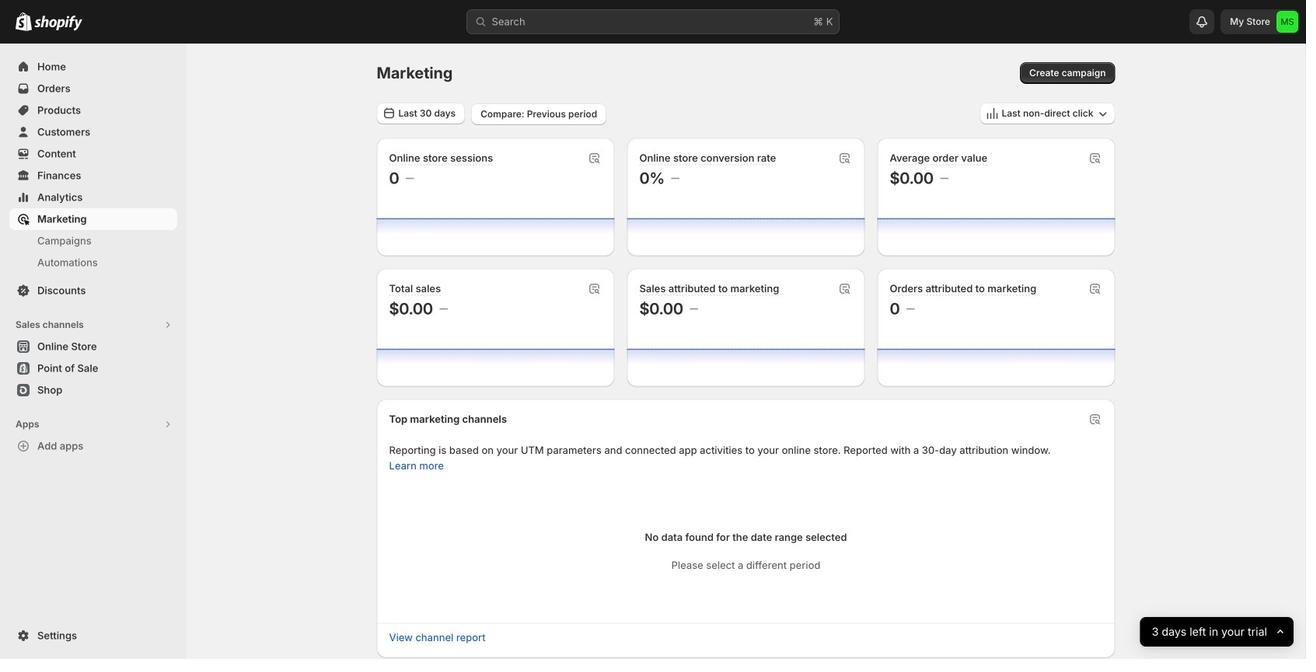 Task type: vqa. For each thing, say whether or not it's contained in the screenshot.
Shopify icon
yes



Task type: describe. For each thing, give the bounding box(es) containing it.
my store image
[[1277, 11, 1298, 33]]



Task type: locate. For each thing, give the bounding box(es) containing it.
shopify image
[[16, 12, 32, 31], [34, 15, 82, 31]]

0 horizontal spatial shopify image
[[16, 12, 32, 31]]

1 horizontal spatial shopify image
[[34, 15, 82, 31]]



